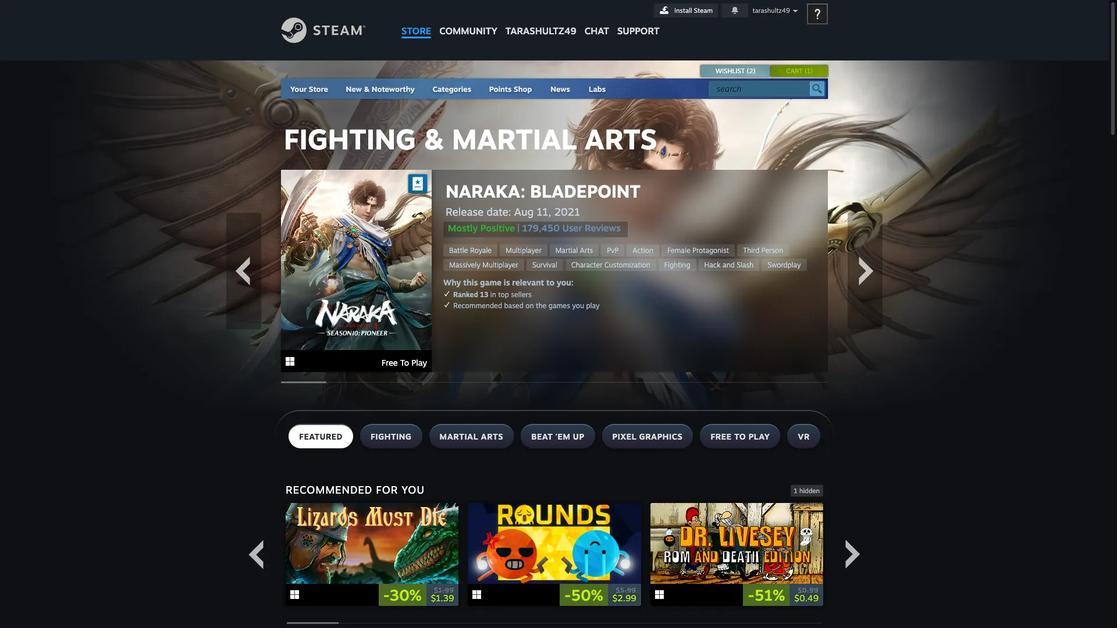 Task type: vqa. For each thing, say whether or not it's contained in the screenshot.
2023 for Update
no



Task type: describe. For each thing, give the bounding box(es) containing it.
- for 50%
[[565, 586, 571, 605]]

$1.99
[[434, 587, 454, 595]]

- for 30%
[[383, 586, 390, 605]]

female
[[668, 246, 691, 255]]

$5.99 $2.99
[[613, 587, 637, 605]]

-30%
[[383, 586, 422, 605]]

'em
[[556, 432, 571, 442]]

multiplayer link
[[500, 245, 548, 257]]

top
[[499, 291, 509, 299]]

character customization link
[[566, 259, 657, 271]]

store
[[309, 84, 328, 94]]

is
[[504, 278, 510, 288]]

free to play link
[[281, 170, 432, 375]]

massively multiplayer link
[[444, 259, 525, 271]]

& for fighting
[[424, 122, 445, 157]]

pvp
[[607, 246, 619, 255]]

noteworthy
[[372, 84, 415, 94]]

multiplayer inside third person massively multiplayer
[[483, 261, 519, 270]]

0 vertical spatial 1
[[807, 67, 811, 75]]

you
[[573, 302, 585, 310]]

1 vertical spatial next image
[[839, 541, 868, 570]]

the
[[536, 302, 547, 310]]

rounds image
[[468, 504, 641, 585]]

30%
[[390, 586, 422, 605]]

on
[[526, 302, 534, 310]]

you
[[402, 484, 425, 497]]

179,450
[[523, 222, 560, 234]]

2021
[[555, 206, 581, 218]]

user
[[563, 222, 583, 234]]

$0.99 $0.49
[[795, 587, 819, 605]]

play for free to play
[[412, 358, 427, 368]]

your
[[291, 84, 307, 94]]

recommended for recommended for you
[[286, 484, 373, 497]]

up
[[573, 432, 585, 442]]

free to play
[[382, 358, 427, 368]]

new & noteworthy
[[346, 84, 415, 94]]

game
[[480, 278, 502, 288]]

female protagonist
[[668, 246, 730, 255]]

free for free to play
[[382, 358, 398, 368]]

1 hidden
[[794, 487, 820, 495]]

massively
[[449, 261, 481, 270]]

51%
[[755, 586, 786, 605]]

battle royale
[[449, 246, 492, 255]]

hidden
[[800, 487, 820, 495]]

$1.99 $1.39
[[431, 587, 454, 605]]

1 vertical spatial 1
[[794, 487, 798, 495]]

hack and slash
[[705, 261, 754, 270]]

1 vertical spatial tarashultz49
[[506, 25, 577, 37]]

royale
[[470, 246, 492, 255]]

fighting for fighting & martial arts
[[284, 122, 416, 157]]

points shop link
[[480, 79, 542, 99]]

sellers
[[511, 291, 532, 299]]

0 vertical spatial arts
[[585, 122, 657, 157]]

11,
[[537, 206, 552, 218]]

slash
[[737, 261, 754, 270]]

new
[[346, 84, 362, 94]]

date:
[[487, 206, 512, 218]]

2 vertical spatial arts
[[481, 432, 504, 442]]

search text field
[[717, 82, 808, 97]]

2 vertical spatial fighting
[[371, 432, 412, 442]]

in
[[491, 291, 497, 299]]

arts inside "link"
[[580, 246, 593, 255]]

chat
[[585, 25, 610, 37]]

wishlist
[[716, 67, 745, 75]]

store
[[402, 25, 432, 37]]

beat
[[532, 432, 553, 442]]

naraka: bladepoint link
[[446, 180, 641, 202]]

community link
[[436, 0, 502, 42]]

-51%
[[748, 586, 786, 605]]

customization
[[605, 261, 651, 270]]

your store link
[[291, 84, 328, 94]]

50%
[[571, 586, 604, 605]]

featured
[[299, 432, 343, 442]]

0 horizontal spatial martial arts
[[440, 432, 504, 442]]

install
[[675, 6, 693, 15]]

ranked
[[454, 291, 478, 299]]

support
[[618, 25, 660, 37]]

mostly
[[448, 222, 478, 234]]

install steam link
[[654, 3, 718, 17]]

pixel graphics
[[613, 432, 683, 442]]

|
[[518, 222, 520, 234]]

community
[[440, 25, 498, 37]]

2
[[750, 67, 754, 75]]

survival link
[[527, 259, 564, 271]]

swordplay link
[[762, 259, 807, 271]]

free for free to play
[[711, 432, 732, 442]]

) for 2
[[754, 67, 756, 75]]

naraka: bladepoint image
[[281, 170, 432, 351]]



Task type: locate. For each thing, give the bounding box(es) containing it.
1 horizontal spatial free
[[711, 432, 732, 442]]

based
[[505, 302, 524, 310]]

character customization
[[572, 261, 651, 270]]

1 left hidden
[[794, 487, 798, 495]]

chat link
[[581, 0, 614, 40]]

0 vertical spatial fighting
[[284, 122, 416, 157]]

hack
[[705, 261, 721, 270]]

play left vr
[[749, 432, 771, 442]]

2 ) from the left
[[811, 67, 813, 75]]

0 vertical spatial &
[[364, 84, 370, 94]]

& down the categories link
[[424, 122, 445, 157]]

2 - from the left
[[565, 586, 571, 605]]

fighting for fighting link at the right top
[[665, 261, 691, 270]]

2 horizontal spatial -
[[748, 586, 755, 605]]

1 horizontal spatial )
[[811, 67, 813, 75]]

-
[[383, 586, 390, 605], [565, 586, 571, 605], [748, 586, 755, 605]]

graphics
[[640, 432, 683, 442]]

fighting
[[284, 122, 416, 157], [665, 261, 691, 270], [371, 432, 412, 442]]

-50%
[[565, 586, 604, 605]]

relevant
[[513, 278, 544, 288]]

and
[[723, 261, 735, 270]]

fighting down the new on the left
[[284, 122, 416, 157]]

to
[[547, 278, 555, 288], [735, 432, 747, 442]]

recommended for recommended based on the games you play
[[454, 302, 502, 310]]

$1.39
[[431, 594, 454, 605]]

play right to
[[412, 358, 427, 368]]

store link
[[398, 0, 436, 42]]

pvp link
[[602, 245, 625, 257]]

( right wishlist
[[747, 67, 750, 75]]

battle royale link
[[444, 245, 498, 257]]

0 vertical spatial next image
[[852, 257, 881, 286]]

- down dr livesey rom and death edition image
[[748, 586, 755, 605]]

0 vertical spatial play
[[412, 358, 427, 368]]

0 vertical spatial martial arts
[[556, 246, 593, 255]]

multiplayer up is
[[483, 261, 519, 270]]

0 vertical spatial free
[[382, 358, 398, 368]]

bladepoint
[[531, 180, 641, 202]]

0 horizontal spatial (
[[747, 67, 750, 75]]

arts up character
[[580, 246, 593, 255]]

reviews
[[585, 222, 621, 234]]

third person massively multiplayer
[[449, 246, 784, 270]]

( for 2
[[747, 67, 750, 75]]

free to play
[[711, 432, 771, 442]]

(
[[747, 67, 750, 75], [805, 67, 807, 75]]

protagonist
[[693, 246, 730, 255]]

1
[[807, 67, 811, 75], [794, 487, 798, 495]]

$2.99
[[613, 594, 637, 605]]

previous image for top next image
[[228, 257, 257, 286]]

0 horizontal spatial )
[[754, 67, 756, 75]]

release
[[446, 206, 484, 218]]

0 horizontal spatial tarashultz49
[[506, 25, 577, 37]]

character
[[572, 261, 603, 270]]

1 ( from the left
[[747, 67, 750, 75]]

naraka: bladepoint release date: aug 11, 2021 mostly positive | 179,450 user reviews
[[446, 180, 641, 234]]

1 horizontal spatial -
[[565, 586, 571, 605]]

categories
[[433, 84, 472, 94]]

1 vertical spatial to
[[735, 432, 747, 442]]

0 vertical spatial multiplayer
[[506, 246, 542, 255]]

dr livesey rom and death edition image
[[651, 504, 824, 585]]

2 ( from the left
[[805, 67, 807, 75]]

labs
[[589, 84, 606, 94]]

$0.99
[[799, 587, 819, 595]]

0 horizontal spatial play
[[412, 358, 427, 368]]

1 horizontal spatial martial arts
[[556, 246, 593, 255]]

1 horizontal spatial recommended
[[454, 302, 502, 310]]

2 vertical spatial martial
[[440, 432, 479, 442]]

fighting down female
[[665, 261, 691, 270]]

& right the new on the left
[[364, 84, 370, 94]]

0 horizontal spatial &
[[364, 84, 370, 94]]

1 vertical spatial free
[[711, 432, 732, 442]]

0 horizontal spatial to
[[547, 278, 555, 288]]

ranked 13 in top sellers
[[454, 291, 532, 299]]

multiplayer down |
[[506, 246, 542, 255]]

1 - from the left
[[383, 586, 390, 605]]

news
[[551, 84, 571, 94]]

points
[[489, 84, 512, 94]]

arts down labs
[[585, 122, 657, 157]]

1 right cart
[[807, 67, 811, 75]]

previous image
[[228, 257, 257, 286], [242, 541, 271, 570]]

hack and slash link
[[699, 259, 760, 271]]

wishlist                 ( 2 )
[[716, 67, 756, 75]]

3 - from the left
[[748, 586, 755, 605]]

beat 'em up
[[532, 432, 585, 442]]

survival
[[533, 261, 558, 270]]

shop
[[514, 84, 532, 94]]

0 horizontal spatial 1
[[794, 487, 798, 495]]

) up search text box
[[754, 67, 756, 75]]

) right cart
[[811, 67, 813, 75]]

1 vertical spatial fighting
[[665, 261, 691, 270]]

battle
[[449, 246, 468, 255]]

0 horizontal spatial free
[[382, 358, 398, 368]]

&
[[364, 84, 370, 94], [424, 122, 445, 157]]

multiplayer inside "link"
[[506, 246, 542, 255]]

0 horizontal spatial recommended
[[286, 484, 373, 497]]

1 vertical spatial martial
[[556, 246, 578, 255]]

1 horizontal spatial &
[[424, 122, 445, 157]]

why this game is relevant to you:
[[444, 278, 574, 288]]

$5.99
[[616, 587, 637, 595]]

naraka:
[[446, 180, 526, 202]]

tarashultz49
[[753, 6, 791, 15], [506, 25, 577, 37]]

1 horizontal spatial to
[[735, 432, 747, 442]]

you:
[[557, 278, 574, 288]]

cart         ( 1 )
[[787, 67, 813, 75]]

next image
[[852, 257, 881, 286], [839, 541, 868, 570]]

1 vertical spatial recommended
[[286, 484, 373, 497]]

0 vertical spatial recommended
[[454, 302, 502, 310]]

1 vertical spatial previous image
[[242, 541, 271, 570]]

0 horizontal spatial -
[[383, 586, 390, 605]]

for
[[376, 484, 398, 497]]

1 horizontal spatial play
[[749, 432, 771, 442]]

0 vertical spatial to
[[547, 278, 555, 288]]

1 vertical spatial play
[[749, 432, 771, 442]]

fighting up for
[[371, 432, 412, 442]]

- down lizards must die image
[[383, 586, 390, 605]]

1 horizontal spatial (
[[805, 67, 807, 75]]

recommended down 13
[[454, 302, 502, 310]]

- for 51%
[[748, 586, 755, 605]]

recommended based on the games you play
[[454, 302, 600, 310]]

recommended down featured
[[286, 484, 373, 497]]

vr
[[798, 432, 810, 442]]

( for 1
[[805, 67, 807, 75]]

1 vertical spatial &
[[424, 122, 445, 157]]

positive
[[481, 222, 515, 234]]

1 vertical spatial martial arts
[[440, 432, 504, 442]]

third person link
[[738, 245, 790, 257]]

play for free to play
[[749, 432, 771, 442]]

1 ) from the left
[[754, 67, 756, 75]]

recommended
[[454, 302, 502, 310], [286, 484, 373, 497]]

this
[[464, 278, 478, 288]]

0 vertical spatial tarashultz49
[[753, 6, 791, 15]]

action
[[633, 246, 654, 255]]

previous image for bottommost next image
[[242, 541, 271, 570]]

& for new
[[364, 84, 370, 94]]

fighting link
[[659, 259, 697, 271]]

new & noteworthy link
[[346, 84, 415, 94]]

martial inside "link"
[[556, 246, 578, 255]]

martial arts inside "link"
[[556, 246, 593, 255]]

- down rounds image
[[565, 586, 571, 605]]

0 vertical spatial martial
[[452, 122, 577, 157]]

) for 1
[[811, 67, 813, 75]]

( right cart
[[805, 67, 807, 75]]

martial arts
[[556, 246, 593, 255], [440, 432, 504, 442]]

1 vertical spatial multiplayer
[[483, 261, 519, 270]]

1 horizontal spatial tarashultz49
[[753, 6, 791, 15]]

news link
[[542, 79, 580, 99]]

1 vertical spatial arts
[[580, 246, 593, 255]]

arts left the beat on the bottom of page
[[481, 432, 504, 442]]

free inside free to play link
[[382, 358, 398, 368]]

pixel
[[613, 432, 637, 442]]

martial arts link
[[550, 245, 599, 257]]

labs link
[[580, 79, 615, 99]]

0 vertical spatial previous image
[[228, 257, 257, 286]]

support link
[[614, 0, 664, 40]]

female protagonist link
[[662, 245, 735, 257]]

)
[[754, 67, 756, 75], [811, 67, 813, 75]]

1 horizontal spatial 1
[[807, 67, 811, 75]]

categories link
[[433, 84, 472, 94]]

steam
[[694, 6, 713, 15]]

lizards must die image
[[286, 504, 459, 585]]



